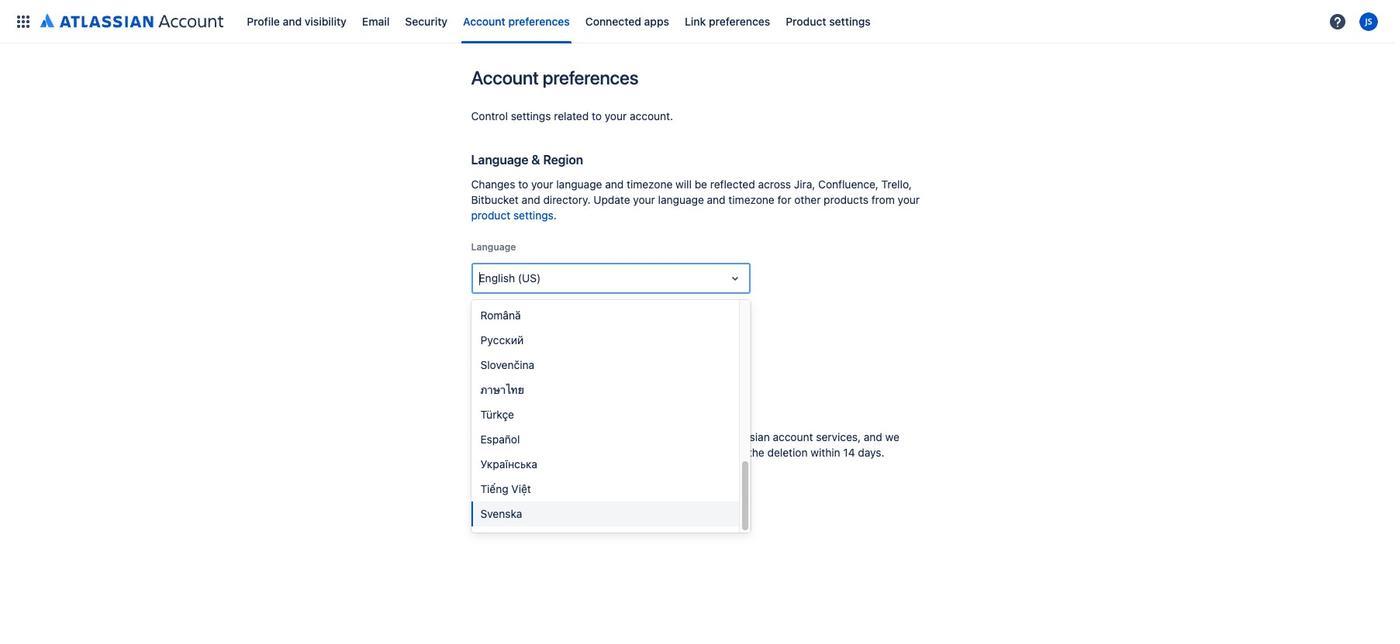 Task type: vqa. For each thing, say whether or not it's contained in the screenshot.
we
yes



Task type: locate. For each thing, give the bounding box(es) containing it.
1 vertical spatial language
[[658, 193, 704, 206]]

language down will on the left of the page
[[658, 193, 704, 206]]

account up control
[[471, 67, 539, 88]]

settings for product
[[829, 14, 871, 28]]

apps
[[644, 14, 669, 28]]

can
[[692, 446, 710, 459]]

and up days.
[[864, 431, 883, 444]]

to up cancel
[[712, 431, 722, 444]]

to down language & region
[[518, 178, 528, 191]]

your right update
[[633, 193, 655, 206]]

1 horizontal spatial language
[[658, 193, 704, 206]]

1 vertical spatial language
[[471, 241, 516, 253]]

be
[[695, 178, 707, 191]]

0 horizontal spatial timezone
[[627, 178, 673, 191]]

0 vertical spatial language
[[471, 153, 529, 167]]

you up permanently
[[503, 431, 521, 444]]

you up data.
[[630, 431, 648, 444]]

product
[[471, 209, 511, 222]]

changes
[[471, 178, 515, 191]]

language
[[556, 178, 602, 191], [658, 193, 704, 206]]

0 vertical spatial zone
[[496, 312, 518, 323]]

delete your account
[[471, 396, 588, 410]]

for
[[778, 193, 792, 206]]

preferences
[[508, 14, 570, 28], [709, 14, 770, 28], [543, 67, 639, 88]]

1 language from the top
[[471, 153, 529, 167]]

account inside delete account 'button'
[[517, 482, 558, 495]]

delete inside 'button'
[[481, 482, 514, 495]]

link preferences link
[[680, 9, 775, 34]]

settings
[[829, 14, 871, 28], [511, 109, 551, 123]]

delete for delete account
[[481, 482, 514, 495]]

settings right the product
[[829, 14, 871, 28]]

português (portugal)
[[481, 284, 585, 297]]

control
[[471, 109, 508, 123]]

access
[[674, 431, 709, 444]]

and
[[283, 14, 302, 28], [605, 178, 624, 191], [522, 193, 540, 206], [707, 193, 726, 206], [864, 431, 883, 444]]

language up 'directory.'
[[556, 178, 602, 191]]

None text field
[[479, 271, 482, 286]]

delete for delete your account
[[471, 396, 509, 410]]

preferences left connected
[[508, 14, 570, 28]]

link
[[685, 14, 706, 28]]

language
[[471, 153, 529, 167], [471, 241, 516, 253]]

settings left related
[[511, 109, 551, 123]]

directory.
[[543, 193, 591, 206]]

connected
[[585, 14, 642, 28]]

timezone down "reflected"
[[729, 193, 775, 206]]

zone up 'русский'
[[496, 312, 518, 323]]

0 vertical spatial delete
[[471, 396, 509, 410]]

tiếng
[[481, 482, 509, 496]]

0 horizontal spatial language
[[556, 178, 602, 191]]

manage profile menu element
[[9, 0, 1324, 43]]

to inside when you delete your account, you lose access to atlassian account services, and we permanently delete your personal data. you can cancel the deletion within 14 days.
[[712, 431, 722, 444]]

region
[[543, 153, 583, 167]]

personal
[[596, 446, 639, 459]]

jira,
[[794, 178, 816, 191]]

to right related
[[592, 109, 602, 123]]

and right profile
[[283, 14, 302, 28]]

0 horizontal spatial zone
[[496, 312, 518, 323]]

1 vertical spatial account preferences
[[471, 67, 639, 88]]

1 vertical spatial to
[[518, 178, 528, 191]]

language up the changes
[[471, 153, 529, 167]]

tiếng việt
[[481, 482, 531, 496]]

settings for control
[[511, 109, 551, 123]]

when
[[471, 431, 500, 444]]

timezone left will on the left of the page
[[627, 178, 673, 191]]

0 horizontal spatial you
[[503, 431, 521, 444]]

control settings related to your account.
[[471, 109, 673, 123]]

0 horizontal spatial to
[[518, 178, 528, 191]]

română
[[481, 309, 521, 322]]

language & region
[[471, 153, 583, 167]]

open image
[[726, 334, 744, 352]]

days.
[[858, 446, 885, 459]]

1 vertical spatial account
[[773, 431, 813, 444]]

permanently
[[471, 446, 534, 459]]

(portugal)
[[535, 284, 585, 297]]

your left account,
[[558, 431, 580, 444]]

email
[[362, 14, 390, 28]]

0 vertical spatial to
[[592, 109, 602, 123]]

you
[[503, 431, 521, 444], [630, 431, 648, 444]]

your
[[605, 109, 627, 123], [531, 178, 553, 191], [633, 193, 655, 206], [898, 193, 920, 206], [512, 396, 538, 410], [558, 431, 580, 444], [571, 446, 593, 459]]

visibility
[[305, 14, 347, 28]]

language up english
[[471, 241, 516, 253]]

1 horizontal spatial you
[[630, 431, 648, 444]]

update
[[594, 193, 630, 206]]

preferences for account preferences link
[[508, 14, 570, 28]]

1 vertical spatial zone
[[529, 336, 554, 349]]

português
[[481, 284, 532, 297]]

0 vertical spatial account
[[463, 14, 506, 28]]

security
[[405, 14, 448, 28]]

1 horizontal spatial zone
[[529, 336, 554, 349]]

2 language from the top
[[471, 241, 516, 253]]

profile and visibility link
[[242, 9, 351, 34]]

zone
[[496, 312, 518, 323], [529, 336, 554, 349]]

account
[[463, 14, 506, 28], [471, 67, 539, 88]]

account preferences link
[[459, 9, 575, 34]]

account image
[[1360, 12, 1378, 31]]

0 vertical spatial timezone
[[627, 178, 673, 191]]

2 vertical spatial to
[[712, 431, 722, 444]]

0 vertical spatial settings
[[829, 14, 871, 28]]

within
[[811, 446, 841, 459]]

0 vertical spatial delete
[[524, 431, 555, 444]]

svenska
[[481, 507, 522, 520]]

español
[[481, 433, 520, 446]]

2 vertical spatial account
[[517, 482, 558, 495]]

zone right time
[[529, 336, 554, 349]]

2 you from the left
[[630, 431, 648, 444]]

banner
[[0, 0, 1395, 43]]

delete
[[524, 431, 555, 444], [537, 446, 568, 459]]

your down &
[[531, 178, 553, 191]]

2 horizontal spatial to
[[712, 431, 722, 444]]

other
[[794, 193, 821, 206]]

to
[[592, 109, 602, 123], [518, 178, 528, 191], [712, 431, 722, 444]]

delete
[[471, 396, 509, 410], [481, 482, 514, 495]]

preferences right link
[[709, 14, 770, 28]]

link preferences
[[685, 14, 770, 28]]

help image
[[1329, 12, 1347, 31]]

timezone
[[627, 178, 673, 191], [729, 193, 775, 206]]

account preferences
[[463, 14, 570, 28], [471, 67, 639, 88]]

will
[[676, 178, 692, 191]]

1 horizontal spatial settings
[[829, 14, 871, 28]]

account
[[541, 396, 588, 410], [773, 431, 813, 444], [517, 482, 558, 495]]

0 vertical spatial account preferences
[[463, 14, 570, 28]]

and up settings.
[[522, 193, 540, 206]]

and up update
[[605, 178, 624, 191]]

your down account,
[[571, 446, 593, 459]]

1 vertical spatial delete
[[481, 482, 514, 495]]

settings inside manage profile menu "element"
[[829, 14, 871, 28]]

we
[[886, 431, 900, 444]]

your left account.
[[605, 109, 627, 123]]

1 vertical spatial settings
[[511, 109, 551, 123]]

0 horizontal spatial settings
[[511, 109, 551, 123]]

english (us)
[[479, 271, 541, 285]]

lose
[[651, 431, 671, 444]]

delete up delete account group
[[537, 446, 568, 459]]

account right security
[[463, 14, 506, 28]]

changes to your language and timezone will be reflected across jira, confluence, trello, bitbucket and directory. update your language and timezone for other products from your product settings.
[[471, 178, 920, 222]]

1 vertical spatial timezone
[[729, 193, 775, 206]]

0 vertical spatial account
[[541, 396, 588, 410]]

1 you from the left
[[503, 431, 521, 444]]

delete account button
[[471, 476, 567, 501]]

delete down the 'delete your account' on the left of the page
[[524, 431, 555, 444]]

profile
[[247, 14, 280, 28]]



Task type: describe. For each thing, give the bounding box(es) containing it.
and inside manage profile menu "element"
[[283, 14, 302, 28]]

1 horizontal spatial to
[[592, 109, 602, 123]]

1 vertical spatial account
[[471, 67, 539, 88]]

your down slovenčina
[[512, 396, 538, 410]]

time
[[471, 312, 494, 323]]

and down be
[[707, 193, 726, 206]]

your down the trello,
[[898, 193, 920, 206]]

settings.
[[514, 209, 557, 222]]

confluence,
[[818, 178, 879, 191]]

українська
[[481, 458, 538, 471]]

product settings. link
[[471, 209, 557, 222]]

delete account group
[[471, 476, 662, 501]]

product settings link
[[781, 9, 875, 34]]

banner containing profile and visibility
[[0, 0, 1395, 43]]

connected apps
[[585, 14, 669, 28]]

to inside changes to your language and timezone will be reflected across jira, confluence, trello, bitbucket and directory. update your language and timezone for other products from your product settings.
[[518, 178, 528, 191]]

trello,
[[882, 178, 912, 191]]

connected apps link
[[581, 9, 674, 34]]

open image
[[726, 269, 744, 288]]

time
[[505, 336, 526, 349]]

русский
[[481, 334, 524, 347]]

preferences for link preferences link
[[709, 14, 770, 28]]

language for language & region
[[471, 153, 529, 167]]

across
[[758, 178, 791, 191]]

data.
[[642, 446, 667, 459]]

when you delete your account, you lose access to atlassian account services, and we permanently delete your personal data. you can cancel the deletion within 14 days.
[[471, 431, 900, 459]]

(us)
[[518, 271, 541, 285]]

account.
[[630, 109, 673, 123]]

delete account
[[481, 482, 558, 495]]

preferences up control settings related to your account.
[[543, 67, 639, 88]]

language for language
[[471, 241, 516, 253]]

14
[[844, 446, 855, 459]]

related
[[554, 109, 589, 123]]

your
[[479, 336, 502, 349]]

0 vertical spatial language
[[556, 178, 602, 191]]

atlassian
[[725, 431, 770, 444]]

1 vertical spatial delete
[[537, 446, 568, 459]]

english
[[479, 271, 515, 285]]

services,
[[816, 431, 861, 444]]

profile and visibility
[[247, 14, 347, 28]]

slovenčina
[[481, 358, 535, 372]]

products
[[824, 193, 869, 206]]

reflected
[[710, 178, 755, 191]]

account,
[[583, 431, 627, 444]]

bitbucket
[[471, 193, 519, 206]]

&
[[532, 153, 540, 167]]

from
[[872, 193, 895, 206]]

việt
[[512, 482, 531, 496]]

account inside when you delete your account, you lose access to atlassian account services, and we permanently delete your personal data. you can cancel the deletion within 14 days.
[[773, 431, 813, 444]]

1 horizontal spatial timezone
[[729, 193, 775, 206]]

switch to... image
[[14, 12, 33, 31]]

account preferences inside manage profile menu "element"
[[463, 14, 570, 28]]

product settings
[[786, 14, 871, 28]]

email link
[[358, 9, 394, 34]]

cancel
[[713, 446, 746, 459]]

your time zone
[[479, 336, 554, 349]]

you
[[670, 446, 689, 459]]

türkçe
[[481, 408, 514, 421]]

ภาษาไทย‎
[[481, 383, 525, 396]]

time zone
[[471, 312, 518, 323]]

the
[[748, 446, 765, 459]]

account inside manage profile menu "element"
[[463, 14, 506, 28]]

product
[[786, 14, 827, 28]]

deletion
[[768, 446, 808, 459]]

security link
[[401, 9, 452, 34]]

and inside when you delete your account, you lose access to atlassian account services, and we permanently delete your personal data. you can cancel the deletion within 14 days.
[[864, 431, 883, 444]]



